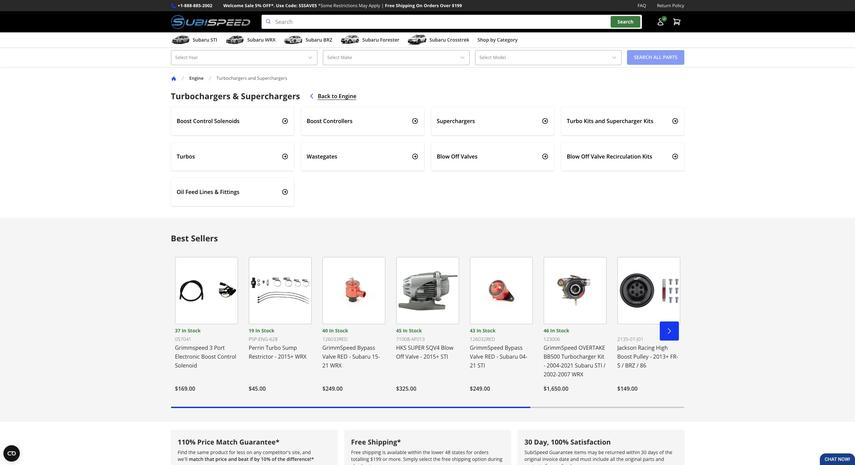Task type: describe. For each thing, give the bounding box(es) containing it.
turbo kits and supercharger kits
[[567, 117, 653, 125]]

shipping*
[[368, 438, 401, 447]]

2135-
[[617, 336, 630, 343]]

stock for perrin turbo sump restrictor - 2015+ wrx
[[261, 328, 274, 334]]

stock for hks super sqv4 blow off valve - 2015+ sti
[[409, 328, 422, 334]]

control inside 37 in stock 057041 grimmspeed 3 port electronic boost control solenoid
[[217, 353, 236, 361]]

on
[[246, 450, 252, 456]]

0 horizontal spatial of
[[272, 456, 276, 463]]

s
[[617, 362, 620, 370]]

superchargers link
[[431, 107, 554, 135]]

grimmspeed overtake bb500 turbocharger kit - 2004-2021 subaru sti / 2002-2007 wrx image
[[544, 257, 606, 324]]

refund.
[[557, 463, 573, 466]]

1 vertical spatial free
[[351, 438, 366, 447]]

blow off valves
[[437, 153, 478, 160]]

0 vertical spatial free
[[385, 2, 395, 9]]

in for hks super sqv4 blow off valve - 2015+ sti
[[403, 328, 408, 334]]

110% price match guarantee*
[[178, 438, 279, 447]]

perrin
[[249, 344, 264, 352]]

|
[[381, 2, 384, 9]]

more.
[[389, 456, 402, 463]]

fittings
[[220, 188, 239, 196]]

stock for grimmspeed bypass valve red - subaru 04- 21 sti
[[483, 328, 496, 334]]

we'll
[[178, 456, 188, 463]]

turbochargers for turbochargers and superchargers
[[217, 75, 247, 81]]

sump
[[282, 344, 297, 352]]

shipping
[[396, 2, 415, 9]]

bb500
[[544, 353, 560, 361]]

2002-
[[544, 371, 558, 378]]

0 vertical spatial engine
[[189, 75, 204, 81]]

off for valves
[[451, 153, 459, 160]]

sti inside the 46 in stock 123006 grimmspeed overtake bb500 turbocharger kit - 2004-2021 subaru sti / 2002-2007 wrx
[[595, 362, 602, 370]]

day,
[[534, 438, 549, 447]]

- inside 43 in stock 126032red grimmspeed bypass valve red - subaru 04- 21 sti
[[497, 353, 498, 361]]

solenoids
[[214, 117, 240, 125]]

a
[[553, 463, 555, 466]]

valve inside 40 in stock 126033red grimmspeed bypass valve red - subaru 15- 21 wrx
[[322, 353, 336, 361]]

and left supercharger
[[595, 117, 605, 125]]

crosstrek
[[447, 37, 469, 43]]

boost controllers link
[[301, 107, 424, 135]]

in for grimmspeed bypass valve red - subaru 04- 21 sti
[[477, 328, 481, 334]]

policy
[[672, 2, 684, 9]]

days
[[648, 450, 658, 456]]

brz inside jackson racing high boost pulley - 2013+ fr- s / brz / 86
[[625, 362, 635, 370]]

a subaru wrx thumbnail image image
[[225, 35, 245, 45]]

be
[[598, 450, 604, 456]]

valve left "recirculation"
[[591, 153, 605, 160]]

sssave5
[[299, 2, 317, 9]]

blow inside 45 in stock 71008-af013 hks super sqv4 blow off valve - 2015+ sti
[[441, 344, 453, 352]]

lower
[[431, 450, 444, 456]]

& inside oil feed lines & fittings link
[[215, 188, 219, 196]]

- inside the 46 in stock 123006 grimmspeed overtake bb500 turbocharger kit - 2004-2021 subaru sti / 2002-2007 wrx
[[544, 362, 545, 370]]

subaru right a subaru wrx thumbnail image
[[247, 37, 264, 43]]

+1-888-885-2002 link
[[178, 2, 212, 9]]

628
[[269, 336, 278, 343]]

price
[[197, 438, 214, 447]]

hks super sqv4 blow off valve - 2015+ sti image
[[396, 257, 459, 324]]

126032red
[[470, 336, 495, 343]]

- inside 40 in stock 126033red grimmspeed bypass valve red - subaru 15- 21 wrx
[[349, 353, 351, 361]]

in for grimmspeed 3 port electronic boost control solenoid
[[182, 328, 186, 334]]

$325.00
[[396, 385, 416, 393]]

15-
[[372, 353, 380, 361]]

for inside find the same product for less on any competitor's site, and we'll
[[229, 450, 236, 456]]

sti inside subaru sti dropdown button
[[210, 37, 217, 43]]

turbochargers & superchargers
[[171, 90, 300, 102]]

stock for grimmspeed bypass valve red - subaru 15- 21 wrx
[[335, 328, 348, 334]]

to
[[332, 92, 337, 100]]

satisfaction
[[570, 438, 611, 447]]

/ up turbochargers & superchargers
[[209, 75, 211, 82]]

bypass for 15-
[[357, 344, 375, 352]]

/ inside the 46 in stock 123006 grimmspeed overtake bb500 turbocharger kit - 2004-2021 subaru sti / 2002-2007 wrx
[[604, 362, 606, 370]]

match
[[216, 438, 238, 447]]

or
[[383, 456, 387, 463]]

subaru left forester
[[362, 37, 379, 43]]

high
[[656, 344, 668, 352]]

in for grimmspeed overtake bb500 turbocharger kit - 2004-2021 subaru sti / 2002-2007 wrx
[[550, 328, 555, 334]]

welcome sale 5% off*. use code: sssave5
[[223, 2, 317, 9]]

af013
[[411, 336, 425, 343]]

1 horizontal spatial turbo
[[567, 117, 582, 125]]

items
[[574, 450, 586, 456]]

off for valve
[[581, 153, 589, 160]]

blow off valves link
[[431, 142, 554, 171]]

30 day, 100% satisfaction subispeed guarantee items may be returned within 30 days of the original invoice date and must include all the original parts and contents for a refund.
[[524, 438, 672, 466]]

checkout.
[[351, 463, 373, 466]]

super
[[408, 344, 425, 352]]

psp-
[[249, 336, 258, 343]]

19 in stock psp-eng-628 perrin turbo sump restrictor - 2015+ wrx
[[249, 328, 307, 361]]

- inside jackson racing high boost pulley - 2013+ fr- s / brz / 86
[[650, 353, 652, 361]]

45 in stock 71008-af013 hks super sqv4 blow off valve - 2015+ sti
[[396, 328, 453, 361]]

available
[[387, 450, 407, 456]]

wastegates link
[[301, 142, 424, 171]]

solenoid
[[175, 362, 197, 370]]

2004-
[[547, 362, 561, 370]]

turbos link
[[171, 142, 294, 171]]

and inside find the same product for less on any competitor's site, and we'll
[[302, 450, 311, 456]]

a subaru sti thumbnail image image
[[171, 35, 190, 45]]

of inside 30 day, 100% satisfaction subispeed guarantee items may be returned within 30 days of the original invoice date and must include all the original parts and contents for a refund.
[[659, 450, 664, 456]]

for inside free shipping* free shipping is available within the lower 48 states for orders totalling $199 or more. simply select the free shipping option during checkout.
[[466, 450, 473, 456]]

orders
[[474, 450, 489, 456]]

2015+ inside 45 in stock 71008-af013 hks super sqv4 blow off valve - 2015+ sti
[[424, 353, 439, 361]]

back
[[318, 92, 330, 100]]

wrx inside 40 in stock 126033red grimmspeed bypass valve red - subaru 15- 21 wrx
[[330, 362, 342, 370]]

jackson racing high boost pulley - 2013+ fr- s / brz / 86
[[617, 344, 678, 370]]

$45.00
[[249, 385, 266, 393]]

subispeed logo image
[[171, 15, 250, 29]]

*some restrictions may apply | free shipping on orders over $199
[[318, 2, 462, 9]]

the up the select
[[423, 450, 430, 456]]

option
[[472, 456, 487, 463]]

123006
[[544, 336, 560, 343]]

blow for blow off valves
[[437, 153, 450, 160]]

the inside find the same product for less on any competitor's site, and we'll
[[188, 450, 196, 456]]

0 vertical spatial &
[[233, 90, 239, 102]]

in for grimmspeed bypass valve red - subaru 15- 21 wrx
[[329, 328, 334, 334]]

0 horizontal spatial control
[[193, 117, 213, 125]]

port
[[214, 344, 225, 352]]

86
[[640, 362, 646, 370]]

2 vertical spatial free
[[351, 450, 361, 456]]

apply
[[369, 2, 380, 9]]

subaru down subispeed logo
[[193, 37, 209, 43]]

same
[[197, 450, 209, 456]]

subaru forester button
[[340, 34, 399, 47]]

turbochargers for turbochargers & superchargers
[[171, 90, 230, 102]]

boost inside 37 in stock 057041 grimmspeed 3 port electronic boost control solenoid
[[201, 353, 216, 361]]

invoice
[[542, 456, 558, 463]]

1 vertical spatial engine
[[339, 92, 356, 100]]

boost inside jackson racing high boost pulley - 2013+ fr- s / brz / 86
[[617, 353, 632, 361]]

blow for blow off valve recirculation kits
[[567, 153, 580, 160]]

2 original from the left
[[625, 456, 642, 463]]

wrx inside dropdown button
[[265, 37, 276, 43]]

faq
[[638, 2, 646, 9]]

kits for supercharger
[[644, 117, 653, 125]]

restrictor
[[249, 353, 273, 361]]

turbocharger
[[561, 353, 596, 361]]

48
[[445, 450, 450, 456]]

oil
[[177, 188, 184, 196]]

over
[[440, 2, 451, 9]]

jackson
[[617, 344, 637, 352]]

and left 'beat'
[[228, 456, 237, 463]]

beat
[[238, 456, 249, 463]]

$249.00 for wrx
[[322, 385, 343, 393]]

select
[[419, 456, 432, 463]]

code:
[[285, 2, 298, 9]]

return
[[657, 2, 671, 9]]

is
[[382, 450, 386, 456]]

subaru wrx
[[247, 37, 276, 43]]

states
[[452, 450, 465, 456]]

46
[[544, 328, 549, 334]]



Task type: locate. For each thing, give the bounding box(es) containing it.
2021
[[561, 362, 573, 370]]

1 vertical spatial $199
[[370, 456, 381, 463]]

blow inside blow off valve recirculation kits link
[[567, 153, 580, 160]]

1 horizontal spatial bypass
[[505, 344, 523, 352]]

0 horizontal spatial brz
[[323, 37, 332, 43]]

in inside the 19 in stock psp-eng-628 perrin turbo sump restrictor - 2015+ wrx
[[255, 328, 260, 334]]

less
[[237, 450, 245, 456]]

a subaru forester thumbnail image image
[[340, 35, 360, 45]]

grimmspeed bypass valve red - subaru 15-21 wrx image
[[322, 257, 385, 324]]

1 vertical spatial turbochargers
[[171, 90, 230, 102]]

category
[[497, 37, 518, 43]]

1 horizontal spatial 21
[[470, 362, 476, 370]]

2 bypass from the left
[[505, 344, 523, 352]]

1 stock from the left
[[188, 328, 201, 334]]

stock for grimmspeed 3 port electronic boost control solenoid
[[188, 328, 201, 334]]

- left 04-
[[497, 353, 498, 361]]

0 vertical spatial brz
[[323, 37, 332, 43]]

grimmspeed 3 port electronic boost control solenoid image
[[175, 257, 238, 324]]

the down the lower
[[433, 456, 440, 463]]

welcome
[[223, 2, 244, 9]]

Select Year button
[[171, 50, 317, 65]]

the right all
[[616, 456, 624, 463]]

$199 left or
[[370, 456, 381, 463]]

within
[[408, 450, 422, 456], [626, 450, 640, 456]]

0 horizontal spatial 21
[[322, 362, 329, 370]]

grimmspeed down 123006
[[544, 344, 577, 352]]

and up difference!*
[[302, 450, 311, 456]]

1 2015+ from the left
[[278, 353, 294, 361]]

lines
[[199, 188, 213, 196]]

/
[[182, 75, 184, 82], [209, 75, 211, 82], [604, 362, 606, 370], [622, 362, 624, 370], [637, 362, 639, 370]]

0 vertical spatial turbo
[[567, 117, 582, 125]]

3 in from the left
[[329, 328, 334, 334]]

the up match on the left of page
[[188, 450, 196, 456]]

kits for recirculation
[[642, 153, 652, 160]]

wrx
[[265, 37, 276, 43], [295, 353, 307, 361], [330, 362, 342, 370], [572, 371, 583, 378]]

$199 inside free shipping* free shipping is available within the lower 48 states for orders totalling $199 or more. simply select the free shipping option during checkout.
[[370, 456, 381, 463]]

racing
[[638, 344, 655, 352]]

5 in from the left
[[477, 328, 481, 334]]

grimmspeed inside the 46 in stock 123006 grimmspeed overtake bb500 turbocharger kit - 2004-2021 subaru sti / 2002-2007 wrx
[[544, 344, 577, 352]]

0 horizontal spatial off
[[396, 353, 404, 361]]

totalling
[[351, 456, 369, 463]]

select make image
[[460, 55, 465, 60]]

subaru left 15-
[[352, 353, 371, 361]]

1 horizontal spatial 30
[[641, 450, 647, 456]]

find
[[178, 450, 187, 456]]

for inside 30 day, 100% satisfaction subispeed guarantee items may be returned within 30 days of the original invoice date and must include all the original parts and contents for a refund.
[[545, 463, 552, 466]]

0 horizontal spatial 30
[[524, 438, 532, 447]]

1 vertical spatial control
[[217, 353, 236, 361]]

0 horizontal spatial grimmspeed
[[322, 344, 356, 352]]

0 vertical spatial of
[[659, 450, 664, 456]]

0 horizontal spatial 2015+
[[278, 353, 294, 361]]

- left 15-
[[349, 353, 351, 361]]

shop by category
[[477, 37, 518, 43]]

within right returned
[[626, 450, 640, 456]]

button image
[[656, 18, 664, 26]]

1 horizontal spatial by
[[490, 37, 496, 43]]

1 horizontal spatial brz
[[625, 362, 635, 370]]

subaru sti
[[193, 37, 217, 43]]

in right 43
[[477, 328, 481, 334]]

- right restrictor
[[275, 353, 277, 361]]

off inside 45 in stock 71008-af013 hks super sqv4 blow off valve - 2015+ sti
[[396, 353, 404, 361]]

search
[[617, 19, 634, 25]]

subaru inside 43 in stock 126032red grimmspeed bypass valve red - subaru 04- 21 sti
[[500, 353, 518, 361]]

original left 'parts'
[[625, 456, 642, 463]]

2 grimmspeed from the left
[[470, 344, 503, 352]]

grimmspeed down 126032red
[[470, 344, 503, 352]]

stock up 126033red
[[335, 328, 348, 334]]

orders
[[424, 2, 439, 9]]

superchargers for turbochargers & superchargers
[[241, 90, 300, 102]]

& right lines
[[215, 188, 219, 196]]

30 up subispeed
[[524, 438, 532, 447]]

wrx down 'sump'
[[295, 353, 307, 361]]

red for wrx
[[337, 353, 348, 361]]

1 $249.00 from the left
[[322, 385, 343, 393]]

stock up 057041
[[188, 328, 201, 334]]

may
[[588, 450, 597, 456]]

+1-
[[178, 2, 184, 9]]

by right if
[[254, 456, 260, 463]]

subaru
[[193, 37, 209, 43], [247, 37, 264, 43], [306, 37, 322, 43], [362, 37, 379, 43], [429, 37, 446, 43], [352, 353, 371, 361], [500, 353, 518, 361], [575, 362, 593, 370]]

contents
[[524, 463, 544, 466]]

0 horizontal spatial red
[[337, 353, 348, 361]]

- inside the 19 in stock psp-eng-628 perrin turbo sump restrictor - 2015+ wrx
[[275, 353, 277, 361]]

red inside 40 in stock 126033red grimmspeed bypass valve red - subaru 15- 21 wrx
[[337, 353, 348, 361]]

boost control solenoids link
[[171, 107, 294, 135]]

1 horizontal spatial $199
[[452, 2, 462, 9]]

4 stock from the left
[[409, 328, 422, 334]]

brz inside subaru brz dropdown button
[[323, 37, 332, 43]]

/ left 86
[[637, 362, 639, 370]]

the down competitor's
[[278, 456, 285, 463]]

2 horizontal spatial for
[[545, 463, 552, 466]]

0 vertical spatial shipping
[[362, 450, 381, 456]]

1 vertical spatial 30
[[641, 450, 647, 456]]

wrx down 126033red
[[330, 362, 342, 370]]

boost
[[177, 117, 192, 125], [307, 117, 322, 125], [201, 353, 216, 361], [617, 353, 632, 361]]

43
[[470, 328, 475, 334]]

control left solenoids
[[193, 117, 213, 125]]

grimmspeed for wrx
[[322, 344, 356, 352]]

1 horizontal spatial of
[[659, 450, 664, 456]]

turbo inside the 19 in stock psp-eng-628 perrin turbo sump restrictor - 2015+ wrx
[[266, 344, 281, 352]]

1 horizontal spatial off
[[451, 153, 459, 160]]

stock inside the 46 in stock 123006 grimmspeed overtake bb500 turbocharger kit - 2004-2021 subaru sti / 2002-2007 wrx
[[556, 328, 569, 334]]

open widget image
[[3, 446, 20, 462]]

in inside 43 in stock 126032red grimmspeed bypass valve red - subaru 04- 21 sti
[[477, 328, 481, 334]]

find the same product for less on any competitor's site, and we'll
[[178, 450, 311, 463]]

0 vertical spatial superchargers
[[257, 75, 287, 81]]

sti inside 45 in stock 71008-af013 hks super sqv4 blow off valve - 2015+ sti
[[441, 353, 448, 361]]

boost controllers
[[307, 117, 353, 125]]

40
[[322, 328, 328, 334]]

and down items
[[570, 456, 579, 463]]

stock inside 40 in stock 126033red grimmspeed bypass valve red - subaru 15- 21 wrx
[[335, 328, 348, 334]]

select year image
[[308, 55, 313, 60]]

$249.00 for sti
[[470, 385, 490, 393]]

search input field
[[261, 15, 642, 29]]

1 original from the left
[[524, 456, 541, 463]]

within inside 30 day, 100% satisfaction subispeed guarantee items may be returned within 30 days of the original invoice date and must include all the original parts and contents for a refund.
[[626, 450, 640, 456]]

control
[[193, 117, 213, 125], [217, 353, 236, 361]]

for down the invoice
[[545, 463, 552, 466]]

2015+ inside the 19 in stock psp-eng-628 perrin turbo sump restrictor - 2015+ wrx
[[278, 353, 294, 361]]

1 horizontal spatial shipping
[[452, 456, 471, 463]]

any
[[254, 450, 262, 456]]

1 horizontal spatial within
[[626, 450, 640, 456]]

brz
[[323, 37, 332, 43], [625, 362, 635, 370]]

subaru left crosstrek
[[429, 37, 446, 43]]

0 vertical spatial control
[[193, 117, 213, 125]]

back to engine
[[318, 92, 356, 100]]

bypass inside 40 in stock 126033red grimmspeed bypass valve red - subaru 15- 21 wrx
[[357, 344, 375, 352]]

grimmspeed for subaru
[[544, 344, 577, 352]]

21 for grimmspeed bypass valve red - subaru 15- 21 wrx
[[322, 362, 329, 370]]

1 horizontal spatial original
[[625, 456, 642, 463]]

1 vertical spatial turbo
[[266, 344, 281, 352]]

subaru down the turbocharger
[[575, 362, 593, 370]]

competitor's
[[263, 450, 291, 456]]

subaru inside the 46 in stock 123006 grimmspeed overtake bb500 turbocharger kit - 2004-2021 subaru sti / 2002-2007 wrx
[[575, 362, 593, 370]]

0 horizontal spatial turbo
[[266, 344, 281, 352]]

2 red from the left
[[485, 353, 495, 361]]

for left less
[[229, 450, 236, 456]]

0 horizontal spatial &
[[215, 188, 219, 196]]

shipping
[[362, 450, 381, 456], [452, 456, 471, 463]]

30
[[524, 438, 532, 447], [641, 450, 647, 456]]

blow off valve recirculation kits link
[[561, 142, 684, 171]]

1 horizontal spatial &
[[233, 90, 239, 102]]

in for perrin turbo sump restrictor - 2015+ wrx
[[255, 328, 260, 334]]

1 vertical spatial brz
[[625, 362, 635, 370]]

1 horizontal spatial 2015+
[[424, 353, 439, 361]]

perrin turbo sump restrictor - 2015+ wrx image
[[249, 257, 311, 324]]

0 horizontal spatial within
[[408, 450, 422, 456]]

- right pulley
[[650, 353, 652, 361]]

21 inside 43 in stock 126032red grimmspeed bypass valve red - subaru 04- 21 sti
[[470, 362, 476, 370]]

1 horizontal spatial red
[[485, 353, 495, 361]]

wastegates
[[307, 153, 337, 160]]

/ right s in the bottom of the page
[[622, 362, 624, 370]]

select model image
[[612, 55, 617, 60]]

1 vertical spatial of
[[272, 456, 276, 463]]

eng-
[[258, 336, 269, 343]]

valve inside 45 in stock 71008-af013 hks super sqv4 blow off valve - 2015+ sti
[[405, 353, 419, 361]]

0 vertical spatial 30
[[524, 438, 532, 447]]

1 horizontal spatial for
[[466, 450, 473, 456]]

- left 2004-
[[544, 362, 545, 370]]

blow inside blow off valves link
[[437, 153, 450, 160]]

of right days
[[659, 450, 664, 456]]

turbos
[[177, 153, 195, 160]]

057041
[[175, 336, 191, 343]]

1 horizontal spatial grimmspeed
[[470, 344, 503, 352]]

red for sti
[[485, 353, 495, 361]]

2 2015+ from the left
[[424, 353, 439, 361]]

shipping down states
[[452, 456, 471, 463]]

the right days
[[665, 450, 672, 456]]

21 down 126033red
[[322, 362, 329, 370]]

subaru inside 40 in stock 126033red grimmspeed bypass valve red - subaru 15- 21 wrx
[[352, 353, 371, 361]]

stock up 126032red
[[483, 328, 496, 334]]

stock inside 37 in stock 057041 grimmspeed 3 port electronic boost control solenoid
[[188, 328, 201, 334]]

valve down super
[[405, 353, 419, 361]]

brz left a subaru forester thumbnail image
[[323, 37, 332, 43]]

2 $249.00 from the left
[[470, 385, 490, 393]]

by inside dropdown button
[[490, 37, 496, 43]]

0 horizontal spatial for
[[229, 450, 236, 456]]

grimmspeed inside 43 in stock 126032red grimmspeed bypass valve red - subaru 04- 21 sti
[[470, 344, 503, 352]]

off*.
[[263, 2, 275, 9]]

1 red from the left
[[337, 353, 348, 361]]

return policy
[[657, 2, 684, 9]]

valve down 126033red
[[322, 353, 336, 361]]

in inside 45 in stock 71008-af013 hks super sqv4 blow off valve - 2015+ sti
[[403, 328, 408, 334]]

0 horizontal spatial original
[[524, 456, 541, 463]]

stock up eng-
[[261, 328, 274, 334]]

and
[[248, 75, 256, 81], [595, 117, 605, 125], [302, 450, 311, 456], [228, 456, 237, 463], [570, 456, 579, 463], [656, 456, 664, 463]]

2 horizontal spatial grimmspeed
[[544, 344, 577, 352]]

best
[[171, 233, 189, 244]]

0 horizontal spatial bypass
[[357, 344, 375, 352]]

simply
[[403, 456, 418, 463]]

valve inside 43 in stock 126032red grimmspeed bypass valve red - subaru 04- 21 sti
[[470, 353, 483, 361]]

of down competitor's
[[272, 456, 276, 463]]

during
[[488, 456, 502, 463]]

subaru brz button
[[284, 34, 332, 47]]

in
[[182, 328, 186, 334], [255, 328, 260, 334], [329, 328, 334, 334], [403, 328, 408, 334], [477, 328, 481, 334], [550, 328, 555, 334]]

0 vertical spatial $199
[[452, 2, 462, 9]]

0 vertical spatial turbochargers
[[217, 75, 247, 81]]

valve down 126032red
[[470, 353, 483, 361]]

in right 37
[[182, 328, 186, 334]]

control down the "port"
[[217, 353, 236, 361]]

07-
[[630, 336, 637, 343]]

2 stock from the left
[[261, 328, 274, 334]]

best sellers
[[171, 233, 218, 244]]

original
[[524, 456, 541, 463], [625, 456, 642, 463]]

$1,650.00
[[544, 385, 568, 393]]

superchargers for turbochargers and superchargers
[[257, 75, 287, 81]]

in inside 37 in stock 057041 grimmspeed 3 port electronic boost control solenoid
[[182, 328, 186, 334]]

0 horizontal spatial shipping
[[362, 450, 381, 456]]

and down days
[[656, 456, 664, 463]]

0 horizontal spatial by
[[254, 456, 260, 463]]

2 in from the left
[[255, 328, 260, 334]]

blow off valve recirculation kits
[[567, 153, 652, 160]]

all
[[610, 456, 615, 463]]

1 vertical spatial shipping
[[452, 456, 471, 463]]

4 in from the left
[[403, 328, 408, 334]]

brz right s in the bottom of the page
[[625, 362, 635, 370]]

0 horizontal spatial engine
[[189, 75, 204, 81]]

wrx inside the 19 in stock psp-eng-628 perrin turbo sump restrictor - 2015+ wrx
[[295, 353, 307, 361]]

- down super
[[420, 353, 422, 361]]

wrx left a subaru brz thumbnail image at the top left of page
[[265, 37, 276, 43]]

100%
[[551, 438, 569, 447]]

0 vertical spatial by
[[490, 37, 496, 43]]

subaru brz
[[306, 37, 332, 43]]

in right 19
[[255, 328, 260, 334]]

free shipping* free shipping is available within the lower 48 states for orders totalling $199 or more. simply select the free shipping option during checkout.
[[351, 438, 502, 466]]

red inside 43 in stock 126032red grimmspeed bypass valve red - subaru 04- 21 sti
[[485, 353, 495, 361]]

in inside the 46 in stock 123006 grimmspeed overtake bb500 turbocharger kit - 2004-2021 subaru sti / 2002-2007 wrx
[[550, 328, 555, 334]]

bypass up 04-
[[505, 344, 523, 352]]

1 horizontal spatial $249.00
[[470, 385, 490, 393]]

jackson racing high boost pulley - 2013+ fr-s / brz / 86 image
[[617, 257, 680, 324]]

6 stock from the left
[[556, 328, 569, 334]]

subaru crosstrek button
[[408, 34, 469, 47]]

within inside free shipping* free shipping is available within the lower 48 states for orders totalling $199 or more. simply select the free shipping option during checkout.
[[408, 450, 422, 456]]

2015+
[[278, 353, 294, 361], [424, 353, 439, 361]]

1 bypass from the left
[[357, 344, 375, 352]]

1 vertical spatial &
[[215, 188, 219, 196]]

1 21 from the left
[[322, 362, 329, 370]]

red down 126033red
[[337, 353, 348, 361]]

/ down kit
[[604, 362, 606, 370]]

in right 46 at right
[[550, 328, 555, 334]]

shipping left the is
[[362, 450, 381, 456]]

1 vertical spatial superchargers
[[241, 90, 300, 102]]

2135-07-j01
[[617, 336, 643, 343]]

red down 126032red
[[485, 353, 495, 361]]

stock inside 45 in stock 71008-af013 hks super sqv4 blow off valve - 2015+ sti
[[409, 328, 422, 334]]

supercharger
[[607, 117, 642, 125]]

5 stock from the left
[[483, 328, 496, 334]]

2 within from the left
[[626, 450, 640, 456]]

recirculation
[[606, 153, 641, 160]]

back to engine link
[[308, 91, 356, 101]]

21 inside 40 in stock 126033red grimmspeed bypass valve red - subaru 15- 21 wrx
[[322, 362, 329, 370]]

2 vertical spatial superchargers
[[437, 117, 475, 125]]

bypass for 04-
[[505, 344, 523, 352]]

2015+ down 'sump'
[[278, 353, 294, 361]]

and down select year button
[[248, 75, 256, 81]]

for right states
[[466, 450, 473, 456]]

21 down 126032red
[[470, 362, 476, 370]]

1 horizontal spatial engine
[[339, 92, 356, 100]]

stock for grimmspeed overtake bb500 turbocharger kit - 2004-2021 subaru sti / 2002-2007 wrx
[[556, 328, 569, 334]]

2015+ down sqv4
[[424, 353, 439, 361]]

engine
[[189, 75, 204, 81], [339, 92, 356, 100]]

engine right to
[[339, 92, 356, 100]]

turbochargers up boost control solenoids
[[171, 90, 230, 102]]

home image
[[171, 76, 176, 81]]

1 within from the left
[[408, 450, 422, 456]]

04-
[[519, 353, 527, 361]]

turbochargers and superchargers
[[217, 75, 287, 81]]

/ right home image
[[182, 75, 184, 82]]

subaru forester
[[362, 37, 399, 43]]

3
[[209, 344, 213, 352]]

by right shop
[[490, 37, 496, 43]]

turbochargers up turbochargers & superchargers
[[217, 75, 247, 81]]

& down turbochargers and superchargers
[[233, 90, 239, 102]]

grimmspeed down 126033red
[[322, 344, 356, 352]]

6 in from the left
[[550, 328, 555, 334]]

engine right home image
[[189, 75, 204, 81]]

stock inside 43 in stock 126032red grimmspeed bypass valve red - subaru 04- 21 sti
[[483, 328, 496, 334]]

superchargers inside superchargers link
[[437, 117, 475, 125]]

subaru sti button
[[171, 34, 217, 47]]

0 horizontal spatial $249.00
[[322, 385, 343, 393]]

original up contents
[[524, 456, 541, 463]]

1 grimmspeed from the left
[[322, 344, 356, 352]]

within up simply
[[408, 450, 422, 456]]

stock up af013
[[409, 328, 422, 334]]

1 vertical spatial by
[[254, 456, 260, 463]]

2013+
[[653, 353, 669, 361]]

stock up 123006
[[556, 328, 569, 334]]

stock inside the 19 in stock psp-eng-628 perrin turbo sump restrictor - 2015+ wrx
[[261, 328, 274, 334]]

wrx inside the 46 in stock 123006 grimmspeed overtake bb500 turbocharger kit - 2004-2021 subaru sti / 2002-2007 wrx
[[572, 371, 583, 378]]

Select Make button
[[323, 50, 470, 65]]

on
[[416, 2, 422, 9]]

21 for grimmspeed bypass valve red - subaru 04- 21 sti
[[470, 362, 476, 370]]

subaru left 04-
[[500, 353, 518, 361]]

3 grimmspeed from the left
[[544, 344, 577, 352]]

a subaru brz thumbnail image image
[[284, 35, 303, 45]]

turbochargers and superchargers link
[[217, 75, 293, 81]]

$199 right over at the right top of page
[[452, 2, 462, 9]]

2 horizontal spatial off
[[581, 153, 589, 160]]

- inside 45 in stock 71008-af013 hks super sqv4 blow off valve - 2015+ sti
[[420, 353, 422, 361]]

3 stock from the left
[[335, 328, 348, 334]]

bypass inside 43 in stock 126032red grimmspeed bypass valve red - subaru 04- 21 sti
[[505, 344, 523, 352]]

turbochargers
[[217, 75, 247, 81], [171, 90, 230, 102]]

37 in stock 057041 grimmspeed 3 port electronic boost control solenoid
[[175, 328, 236, 370]]

bypass up 15-
[[357, 344, 375, 352]]

$249.00
[[322, 385, 343, 393], [470, 385, 490, 393]]

subaru up select year image
[[306, 37, 322, 43]]

in right 40
[[329, 328, 334, 334]]

subispeed
[[524, 450, 548, 456]]

grimmspeed bypass valve red - subaru 04-21 sti image
[[470, 257, 533, 324]]

engine link
[[189, 75, 209, 81], [189, 75, 204, 81]]

in inside 40 in stock 126033red grimmspeed bypass valve red - subaru 15- 21 wrx
[[329, 328, 334, 334]]

sqv4
[[426, 344, 440, 352]]

2 21 from the left
[[470, 362, 476, 370]]

Select Model button
[[475, 50, 622, 65]]

search button
[[611, 16, 640, 28]]

may
[[359, 2, 367, 9]]

30 up 'parts'
[[641, 450, 647, 456]]

1 in from the left
[[182, 328, 186, 334]]

in right 45
[[403, 328, 408, 334]]

19
[[249, 328, 254, 334]]

grimmspeed for sti
[[470, 344, 503, 352]]

grimmspeed inside 40 in stock 126033red grimmspeed bypass valve red - subaru 15- 21 wrx
[[322, 344, 356, 352]]

a subaru crosstrek thumbnail image image
[[408, 35, 427, 45]]

0 horizontal spatial $199
[[370, 456, 381, 463]]

sti inside 43 in stock 126032red grimmspeed bypass valve red - subaru 04- 21 sti
[[478, 362, 485, 370]]

71008-
[[396, 336, 411, 343]]

1 horizontal spatial control
[[217, 353, 236, 361]]

wrx right 2007
[[572, 371, 583, 378]]



Task type: vqa. For each thing, say whether or not it's contained in the screenshot.


